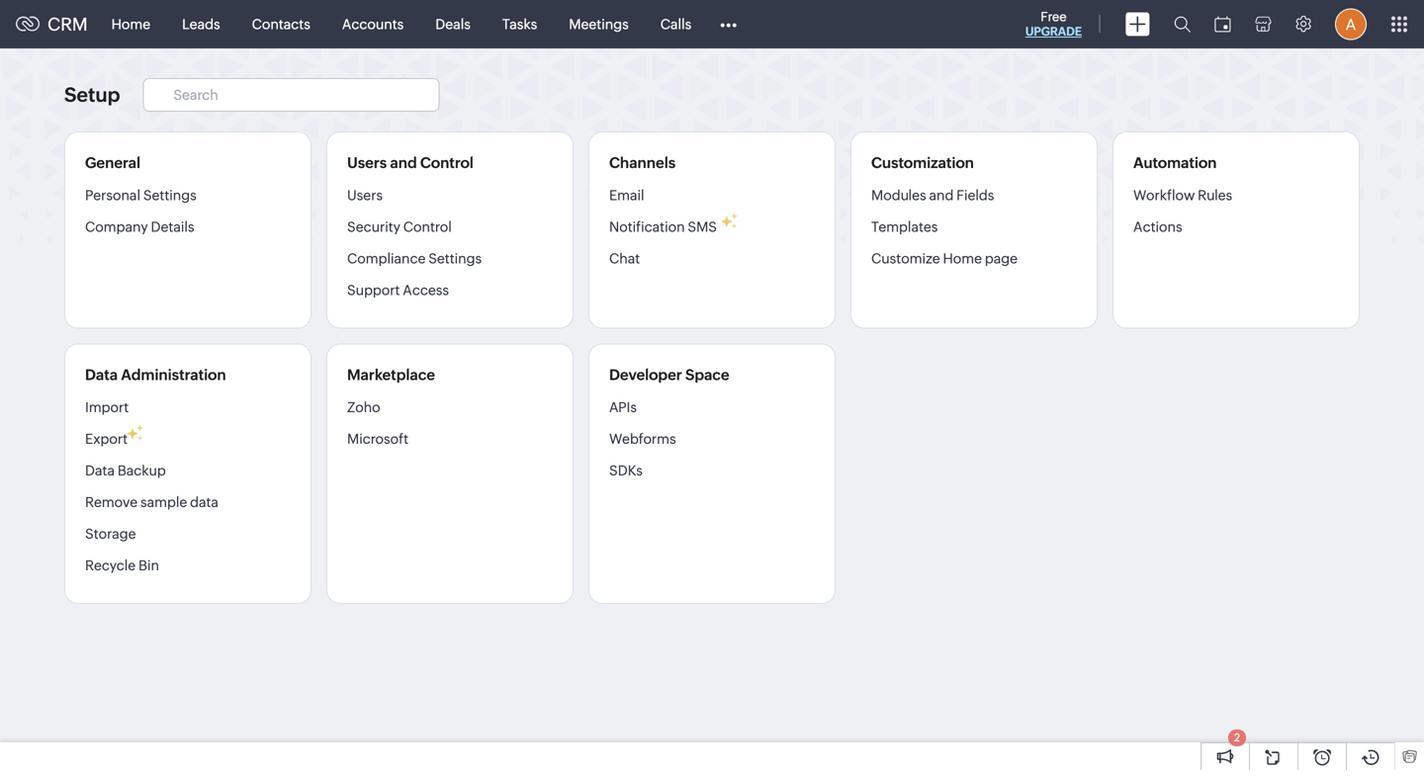 Task type: vqa. For each thing, say whether or not it's contained in the screenshot.
Previous Record image at the right of page
no



Task type: locate. For each thing, give the bounding box(es) containing it.
support access link
[[347, 274, 449, 306]]

leads link
[[166, 0, 236, 48]]

users up users link
[[347, 154, 387, 172]]

1 horizontal spatial home
[[943, 251, 982, 267]]

and left fields
[[929, 187, 954, 203]]

0 vertical spatial settings
[[143, 187, 197, 203]]

automation
[[1133, 154, 1217, 172]]

data
[[190, 495, 219, 510]]

1 vertical spatial settings
[[428, 251, 482, 267]]

settings
[[143, 187, 197, 203], [428, 251, 482, 267]]

users
[[347, 154, 387, 172], [347, 187, 383, 203]]

tasks
[[502, 16, 537, 32]]

0 vertical spatial home
[[111, 16, 150, 32]]

home right crm at the top left
[[111, 16, 150, 32]]

and up security control
[[390, 154, 417, 172]]

2 data from the top
[[85, 463, 115, 479]]

2 users from the top
[[347, 187, 383, 203]]

0 horizontal spatial home
[[111, 16, 150, 32]]

calendar image
[[1215, 16, 1231, 32]]

recycle bin
[[85, 558, 159, 574]]

personal settings
[[85, 187, 197, 203]]

import
[[85, 400, 129, 415]]

general
[[85, 154, 140, 172]]

profile element
[[1323, 0, 1379, 48]]

free upgrade
[[1025, 9, 1082, 38]]

personal
[[85, 187, 140, 203]]

data
[[85, 366, 118, 384], [85, 463, 115, 479]]

control up security control link
[[420, 154, 474, 172]]

webforms link
[[609, 423, 676, 455]]

control
[[420, 154, 474, 172], [403, 219, 452, 235]]

meetings
[[569, 16, 629, 32]]

settings for compliance settings
[[428, 251, 482, 267]]

data down export
[[85, 463, 115, 479]]

modules
[[871, 187, 926, 203]]

1 data from the top
[[85, 366, 118, 384]]

1 vertical spatial home
[[943, 251, 982, 267]]

developer space
[[609, 366, 729, 384]]

deals
[[435, 16, 471, 32]]

workflow rules link
[[1133, 186, 1233, 211]]

storage
[[85, 526, 136, 542]]

None field
[[143, 78, 439, 112]]

1 vertical spatial control
[[403, 219, 452, 235]]

meetings link
[[553, 0, 645, 48]]

microsoft link
[[347, 423, 408, 455]]

1 horizontal spatial settings
[[428, 251, 482, 267]]

remove sample data link
[[85, 487, 219, 518]]

1 vertical spatial users
[[347, 187, 383, 203]]

settings up details
[[143, 187, 197, 203]]

home inside home link
[[111, 16, 150, 32]]

home left page in the top right of the page
[[943, 251, 982, 267]]

apis
[[609, 400, 637, 415]]

rules
[[1198, 187, 1233, 203]]

fields
[[957, 187, 994, 203]]

1 users from the top
[[347, 154, 387, 172]]

remove
[[85, 495, 138, 510]]

users for users
[[347, 187, 383, 203]]

0 vertical spatial and
[[390, 154, 417, 172]]

0 vertical spatial control
[[420, 154, 474, 172]]

crm
[[47, 14, 88, 34]]

space
[[685, 366, 729, 384]]

1 horizontal spatial and
[[929, 187, 954, 203]]

remove sample data
[[85, 495, 219, 510]]

0 vertical spatial users
[[347, 154, 387, 172]]

support access
[[347, 282, 449, 298]]

0 horizontal spatial and
[[390, 154, 417, 172]]

Other Modules field
[[707, 8, 750, 40]]

templates
[[871, 219, 938, 235]]

sample
[[140, 495, 187, 510]]

webforms
[[609, 431, 676, 447]]

customize home page link
[[871, 243, 1018, 274]]

0 vertical spatial data
[[85, 366, 118, 384]]

workflow
[[1133, 187, 1195, 203]]

storage link
[[85, 518, 136, 550]]

tasks link
[[487, 0, 553, 48]]

control up compliance settings at the left top of page
[[403, 219, 452, 235]]

data backup link
[[85, 455, 166, 487]]

deals link
[[420, 0, 487, 48]]

0 horizontal spatial settings
[[143, 187, 197, 203]]

create menu element
[[1114, 0, 1162, 48]]

crm link
[[16, 14, 88, 34]]

1 vertical spatial and
[[929, 187, 954, 203]]

chat
[[609, 251, 640, 267]]

2
[[1234, 732, 1240, 744]]

sms
[[688, 219, 717, 235]]

accounts
[[342, 16, 404, 32]]

administration
[[121, 366, 226, 384]]

1 vertical spatial data
[[85, 463, 115, 479]]

recycle
[[85, 558, 136, 574]]

users up security
[[347, 187, 383, 203]]

data for data administration
[[85, 366, 118, 384]]

contacts
[[252, 16, 310, 32]]

calls link
[[645, 0, 707, 48]]

and for modules
[[929, 187, 954, 203]]

settings up access at the top left
[[428, 251, 482, 267]]

setup
[[64, 84, 120, 106]]

home
[[111, 16, 150, 32], [943, 251, 982, 267]]

data up the import
[[85, 366, 118, 384]]

contacts link
[[236, 0, 326, 48]]

notification
[[609, 219, 685, 235]]

profile image
[[1335, 8, 1367, 40]]

channels
[[609, 154, 676, 172]]



Task type: describe. For each thing, give the bounding box(es) containing it.
users for users and control
[[347, 154, 387, 172]]

support
[[347, 282, 400, 298]]

search image
[[1174, 16, 1191, 33]]

home inside customize home page link
[[943, 251, 982, 267]]

chat link
[[609, 243, 640, 274]]

workflow rules
[[1133, 187, 1233, 203]]

marketplace
[[347, 366, 435, 384]]

search element
[[1162, 0, 1203, 48]]

email
[[609, 187, 644, 203]]

compliance settings link
[[347, 243, 482, 274]]

create menu image
[[1126, 12, 1150, 36]]

home link
[[96, 0, 166, 48]]

microsoft
[[347, 431, 408, 447]]

free
[[1041, 9, 1067, 24]]

accounts link
[[326, 0, 420, 48]]

sdks link
[[609, 455, 643, 487]]

access
[[403, 282, 449, 298]]

customize
[[871, 251, 940, 267]]

sdks
[[609, 463, 643, 479]]

settings for personal settings
[[143, 187, 197, 203]]

customization
[[871, 154, 974, 172]]

data administration
[[85, 366, 226, 384]]

export
[[85, 431, 128, 447]]

personal settings link
[[85, 186, 197, 211]]

zoho
[[347, 400, 380, 415]]

import link
[[85, 399, 129, 423]]

company
[[85, 219, 148, 235]]

recycle bin link
[[85, 550, 159, 582]]

templates link
[[871, 211, 938, 243]]

developer
[[609, 366, 682, 384]]

upgrade
[[1025, 25, 1082, 38]]

compliance
[[347, 251, 426, 267]]

data backup
[[85, 463, 166, 479]]

company details
[[85, 219, 194, 235]]

leads
[[182, 16, 220, 32]]

company details link
[[85, 211, 194, 243]]

modules and fields link
[[871, 186, 994, 211]]

data for data backup
[[85, 463, 115, 479]]

security control
[[347, 219, 452, 235]]

details
[[151, 219, 194, 235]]

compliance settings
[[347, 251, 482, 267]]

page
[[985, 251, 1018, 267]]

users link
[[347, 186, 383, 211]]

security
[[347, 219, 401, 235]]

security control link
[[347, 211, 452, 243]]

apis link
[[609, 399, 637, 423]]

customize home page
[[871, 251, 1018, 267]]

Search text field
[[144, 79, 439, 111]]

actions link
[[1133, 211, 1183, 243]]

export link
[[85, 423, 128, 455]]

zoho link
[[347, 399, 380, 423]]

backup
[[118, 463, 166, 479]]

modules and fields
[[871, 187, 994, 203]]

calls
[[660, 16, 692, 32]]

notification sms link
[[609, 211, 717, 243]]

and for users
[[390, 154, 417, 172]]

actions
[[1133, 219, 1183, 235]]

notification sms
[[609, 219, 717, 235]]

email link
[[609, 186, 644, 211]]

users and control
[[347, 154, 474, 172]]



